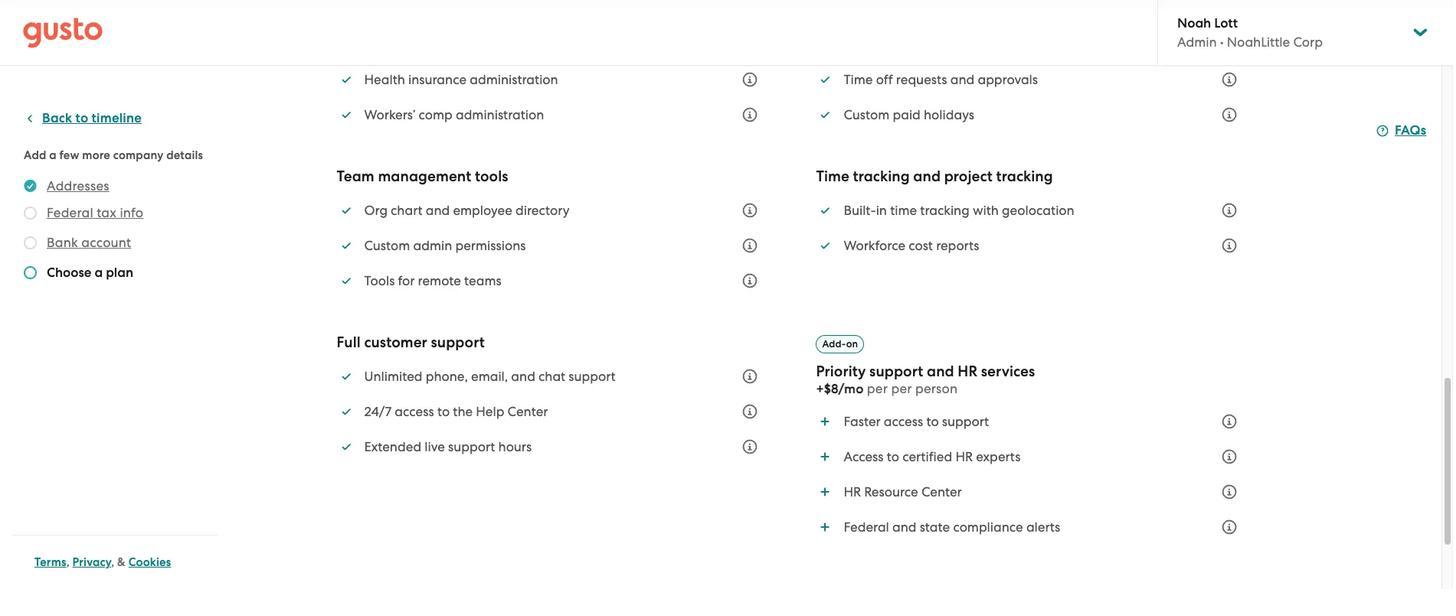 Task type: vqa. For each thing, say whether or not it's contained in the screenshot.
Custom to the left
yes



Task type: locate. For each thing, give the bounding box(es) containing it.
1 vertical spatial hr
[[956, 450, 973, 465]]

approvals
[[978, 72, 1038, 87]]

a inside list
[[95, 265, 103, 281]]

check image up check image
[[24, 237, 37, 250]]

1 vertical spatial center
[[921, 485, 962, 500]]

federal inside button
[[47, 205, 93, 221]]

bank account button
[[47, 234, 131, 252]]

list
[[337, 63, 767, 132], [816, 63, 1247, 132], [337, 194, 767, 298], [816, 194, 1247, 263], [337, 360, 767, 464], [816, 405, 1247, 545]]

workers'
[[364, 107, 415, 123]]

cookies
[[129, 556, 171, 570]]

to left the
[[437, 405, 450, 420]]

0 horizontal spatial a
[[49, 149, 57, 162]]

administration for health insurance administration
[[470, 72, 558, 87]]

per up faster
[[867, 382, 888, 397]]

full
[[337, 334, 361, 352]]

0 vertical spatial custom
[[844, 107, 890, 123]]

federal inside list
[[844, 520, 889, 536]]

federal down the 'addresses'
[[47, 205, 93, 221]]

federal tax info
[[47, 205, 143, 221]]

time off requests and approvals
[[844, 72, 1038, 87]]

1 horizontal spatial center
[[921, 485, 962, 500]]

0 vertical spatial hr
[[958, 363, 978, 381]]

&
[[117, 556, 126, 570]]

extended
[[364, 440, 421, 455]]

0 vertical spatial check image
[[24, 207, 37, 220]]

center up state
[[921, 485, 962, 500]]

hr
[[958, 363, 978, 381], [956, 450, 973, 465], [844, 485, 861, 500]]

team
[[337, 168, 374, 186]]

compliance
[[953, 520, 1023, 536]]

custom up tools at top left
[[364, 238, 410, 254]]

0 horizontal spatial ,
[[66, 556, 70, 570]]

1 vertical spatial time
[[816, 168, 849, 186]]

hr for certified
[[956, 450, 973, 465]]

0 vertical spatial time
[[844, 72, 873, 87]]

privacy link
[[72, 556, 111, 570]]

a for few
[[49, 149, 57, 162]]

•
[[1220, 34, 1224, 50]]

paid
[[893, 107, 921, 123]]

0 horizontal spatial custom
[[364, 238, 410, 254]]

project
[[944, 168, 993, 186]]

0 horizontal spatial per
[[867, 382, 888, 397]]

1 vertical spatial administration
[[456, 107, 544, 123]]

reports
[[936, 238, 979, 254]]

24/7
[[364, 405, 392, 420]]

circle check image
[[24, 177, 37, 195]]

per left person
[[891, 382, 912, 397]]

to right back
[[76, 110, 88, 126]]

tracking down time tracking and project tracking at right top
[[920, 203, 970, 218]]

1 horizontal spatial per
[[891, 382, 912, 397]]

time inside list
[[844, 72, 873, 87]]

to down person
[[926, 414, 939, 430]]

hr down access on the bottom right of the page
[[844, 485, 861, 500]]

and up holidays
[[950, 72, 975, 87]]

per
[[867, 382, 888, 397], [891, 382, 912, 397]]

1 horizontal spatial federal
[[844, 520, 889, 536]]

federal
[[47, 205, 93, 221], [844, 520, 889, 536]]

center up hours
[[508, 405, 548, 420]]

0 vertical spatial administration
[[470, 72, 558, 87]]

,
[[66, 556, 70, 570], [111, 556, 114, 570]]

access
[[844, 450, 884, 465]]

custom
[[844, 107, 890, 123], [364, 238, 410, 254]]

extended live support hours
[[364, 440, 532, 455]]

administration down health insurance administration
[[456, 107, 544, 123]]

hr inside priority support and hr services +$8/mo per per person
[[958, 363, 978, 381]]

company
[[113, 149, 164, 162]]

list containing faster access to support
[[816, 405, 1247, 545]]

1 horizontal spatial ,
[[111, 556, 114, 570]]

terms
[[34, 556, 66, 570]]

support
[[431, 334, 485, 352], [870, 363, 923, 381], [569, 369, 616, 385], [942, 414, 989, 430], [448, 440, 495, 455]]

and up person
[[927, 363, 954, 381]]

and right chart
[[426, 203, 450, 218]]

terms link
[[34, 556, 66, 570]]

1 vertical spatial custom
[[364, 238, 410, 254]]

and left state
[[892, 520, 917, 536]]

health
[[364, 72, 405, 87]]

a for plan
[[95, 265, 103, 281]]

support down person
[[942, 414, 989, 430]]

center
[[508, 405, 548, 420], [921, 485, 962, 500]]

time left off
[[844, 72, 873, 87]]

tracking up in
[[853, 168, 910, 186]]

2 vertical spatial hr
[[844, 485, 861, 500]]

federal tax info button
[[47, 204, 143, 222]]

0 horizontal spatial access
[[395, 405, 434, 420]]

certified
[[903, 450, 952, 465]]

check image down circle check image
[[24, 207, 37, 220]]

federal and state compliance alerts
[[844, 520, 1060, 536]]

noahlittle
[[1227, 34, 1290, 50]]

cost
[[909, 238, 933, 254]]

workers' comp administration
[[364, 107, 544, 123]]

support down the
[[448, 440, 495, 455]]

tools
[[475, 168, 508, 186]]

time
[[890, 203, 917, 218]]

2 horizontal spatial tracking
[[996, 168, 1053, 186]]

support right chat
[[569, 369, 616, 385]]

1 check image from the top
[[24, 207, 37, 220]]

tracking inside list
[[920, 203, 970, 218]]

tax
[[97, 205, 116, 221]]

a left plan
[[95, 265, 103, 281]]

a
[[49, 149, 57, 162], [95, 265, 103, 281]]

full customer support
[[337, 334, 485, 352]]

tracking up geolocation at the right of the page
[[996, 168, 1053, 186]]

choose a plan
[[47, 265, 133, 281]]

live
[[425, 440, 445, 455]]

1 horizontal spatial access
[[884, 414, 923, 430]]

and left chat
[[511, 369, 535, 385]]

list containing time off requests and approvals
[[816, 63, 1247, 132]]

time for time off requests and approvals
[[844, 72, 873, 87]]

, left &
[[111, 556, 114, 570]]

chart
[[391, 203, 423, 218]]

a left few
[[49, 149, 57, 162]]

list containing built-in time tracking with geolocation
[[816, 194, 1247, 263]]

administration
[[470, 72, 558, 87], [456, 107, 544, 123]]

org chart and employee directory
[[364, 203, 570, 218]]

for
[[398, 274, 415, 289]]

team management tools
[[337, 168, 508, 186]]

and
[[950, 72, 975, 87], [913, 168, 941, 186], [426, 203, 450, 218], [927, 363, 954, 381], [511, 369, 535, 385], [892, 520, 917, 536]]

time tracking and project tracking
[[816, 168, 1053, 186]]

federal down resource
[[844, 520, 889, 536]]

1 vertical spatial check image
[[24, 237, 37, 250]]

access
[[395, 405, 434, 420], [884, 414, 923, 430]]

custom down off
[[844, 107, 890, 123]]

hr left experts
[[956, 450, 973, 465]]

check image for bank
[[24, 237, 37, 250]]

administration up workers' comp administration at the top left
[[470, 72, 558, 87]]

health insurance administration
[[364, 72, 558, 87]]

privacy
[[72, 556, 111, 570]]

corp
[[1293, 34, 1323, 50]]

custom admin permissions
[[364, 238, 526, 254]]

access right faster
[[884, 414, 923, 430]]

faster access to support
[[844, 414, 989, 430]]

help
[[476, 405, 504, 420]]

check image
[[24, 207, 37, 220], [24, 237, 37, 250]]

resource
[[864, 485, 918, 500]]

list containing unlimited phone, email, and chat support
[[337, 360, 767, 464]]

1 horizontal spatial a
[[95, 265, 103, 281]]

insurance
[[408, 72, 467, 87]]

priority
[[816, 363, 866, 381]]

0 vertical spatial federal
[[47, 205, 93, 221]]

plan
[[106, 265, 133, 281]]

hr left services
[[958, 363, 978, 381]]

built-in time tracking with geolocation
[[844, 203, 1075, 218]]

management
[[378, 168, 471, 186]]

check image for federal
[[24, 207, 37, 220]]

federal for federal and state compliance alerts
[[844, 520, 889, 536]]

list containing health insurance administration
[[337, 63, 767, 132]]

hr resource center
[[844, 485, 962, 500]]

state
[[920, 520, 950, 536]]

support up person
[[870, 363, 923, 381]]

home image
[[23, 17, 103, 48]]

workforce
[[844, 238, 905, 254]]

and inside priority support and hr services +$8/mo per per person
[[927, 363, 954, 381]]

1 vertical spatial federal
[[844, 520, 889, 536]]

1 vertical spatial a
[[95, 265, 103, 281]]

access right the 24/7
[[395, 405, 434, 420]]

tracking
[[853, 168, 910, 186], [996, 168, 1053, 186], [920, 203, 970, 218]]

time up built-
[[816, 168, 849, 186]]

hours
[[498, 440, 532, 455]]

2 , from the left
[[111, 556, 114, 570]]

0 horizontal spatial center
[[508, 405, 548, 420]]

tools for remote teams
[[364, 274, 501, 289]]

1 horizontal spatial tracking
[[920, 203, 970, 218]]

2 check image from the top
[[24, 237, 37, 250]]

access for faster
[[884, 414, 923, 430]]

1 horizontal spatial custom
[[844, 107, 890, 123]]

add-
[[822, 339, 846, 350]]

unlimited
[[364, 369, 423, 385]]

0 horizontal spatial federal
[[47, 205, 93, 221]]

to
[[76, 110, 88, 126], [437, 405, 450, 420], [926, 414, 939, 430], [887, 450, 899, 465]]

, left privacy
[[66, 556, 70, 570]]

org
[[364, 203, 388, 218]]

0 vertical spatial a
[[49, 149, 57, 162]]



Task type: describe. For each thing, give the bounding box(es) containing it.
terms , privacy , & cookies
[[34, 556, 171, 570]]

services
[[981, 363, 1035, 381]]

cookies button
[[129, 554, 171, 572]]

back to timeline
[[42, 110, 142, 126]]

unlimited phone, email, and chat support
[[364, 369, 616, 385]]

account
[[81, 235, 131, 250]]

off
[[876, 72, 893, 87]]

to right access on the bottom right of the page
[[887, 450, 899, 465]]

0 vertical spatial center
[[508, 405, 548, 420]]

noah
[[1177, 15, 1211, 31]]

list containing org chart and employee directory
[[337, 194, 767, 298]]

in
[[876, 203, 887, 218]]

comp
[[419, 107, 453, 123]]

custom for custom paid holidays
[[844, 107, 890, 123]]

bank
[[47, 235, 78, 250]]

directory
[[516, 203, 570, 218]]

timeline
[[92, 110, 142, 126]]

addresses button
[[47, 177, 109, 195]]

time for time tracking and project tracking
[[816, 168, 849, 186]]

custom for custom admin permissions
[[364, 238, 410, 254]]

bank account
[[47, 235, 131, 250]]

back
[[42, 110, 72, 126]]

more
[[82, 149, 110, 162]]

1 per from the left
[[867, 382, 888, 397]]

back to timeline button
[[24, 110, 142, 128]]

workforce cost reports
[[844, 238, 979, 254]]

custom paid holidays
[[844, 107, 974, 123]]

with
[[973, 203, 999, 218]]

person
[[915, 382, 958, 397]]

lott
[[1214, 15, 1238, 31]]

add a few more company details
[[24, 149, 203, 162]]

few
[[59, 149, 79, 162]]

requests
[[896, 72, 947, 87]]

tools
[[364, 274, 395, 289]]

info
[[120, 205, 143, 221]]

federal for federal tax info
[[47, 205, 93, 221]]

holidays
[[924, 107, 974, 123]]

to inside button
[[76, 110, 88, 126]]

email,
[[471, 369, 508, 385]]

+$8/mo
[[816, 382, 864, 398]]

support inside priority support and hr services +$8/mo per per person
[[870, 363, 923, 381]]

faqs button
[[1377, 122, 1427, 140]]

check image
[[24, 267, 37, 280]]

support up phone,
[[431, 334, 485, 352]]

customer
[[364, 334, 427, 352]]

faster
[[844, 414, 881, 430]]

built-
[[844, 203, 876, 218]]

chat
[[539, 369, 565, 385]]

administration for workers' comp administration
[[456, 107, 544, 123]]

choose a plan list
[[24, 177, 212, 286]]

access to certified hr experts
[[844, 450, 1021, 465]]

access for 24/7
[[395, 405, 434, 420]]

admin
[[1177, 34, 1217, 50]]

details
[[166, 149, 203, 162]]

addresses
[[47, 178, 109, 194]]

24/7 access to the help center
[[364, 405, 548, 420]]

hr for and
[[958, 363, 978, 381]]

the
[[453, 405, 473, 420]]

remote
[[418, 274, 461, 289]]

alerts
[[1026, 520, 1060, 536]]

permissions
[[455, 238, 526, 254]]

admin
[[413, 238, 452, 254]]

and up time
[[913, 168, 941, 186]]

2 per from the left
[[891, 382, 912, 397]]

employee
[[453, 203, 512, 218]]

1 , from the left
[[66, 556, 70, 570]]

add-on
[[822, 339, 858, 350]]

teams
[[464, 274, 501, 289]]

on
[[846, 339, 858, 350]]

geolocation
[[1002, 203, 1075, 218]]

0 horizontal spatial tracking
[[853, 168, 910, 186]]

faqs
[[1395, 123, 1427, 139]]

experts
[[976, 450, 1021, 465]]

priority support and hr services +$8/mo per per person
[[816, 363, 1035, 398]]



